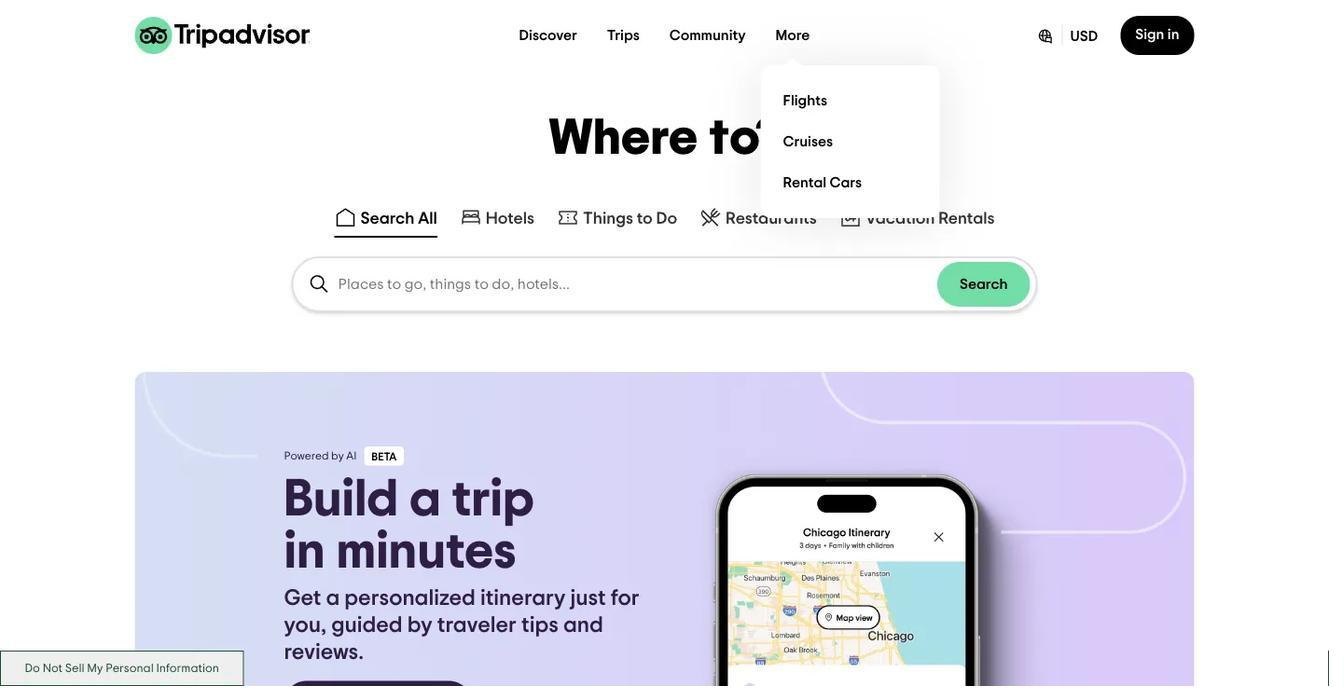 Task type: vqa. For each thing, say whether or not it's contained in the screenshot.
Get a personalized itinerary just for you, guided by traveler tips and reviews.
yes



Task type: locate. For each thing, give the bounding box(es) containing it.
you,
[[284, 615, 327, 637]]

0 vertical spatial do
[[657, 210, 678, 227]]

1 horizontal spatial a
[[410, 474, 441, 526]]

in up get
[[284, 526, 325, 578]]

trips
[[607, 28, 640, 43]]

a right get
[[326, 588, 340, 610]]

hotels
[[486, 210, 535, 227]]

1 vertical spatial search
[[960, 277, 1008, 292]]

search inside "button"
[[361, 210, 415, 227]]

things
[[583, 210, 633, 227]]

flights
[[783, 93, 828, 108]]

things to do link
[[557, 206, 678, 229]]

do
[[657, 210, 678, 227], [25, 663, 40, 675]]

menu containing flights
[[761, 65, 940, 218]]

usd
[[1071, 29, 1099, 44]]

community
[[670, 28, 746, 43]]

my
[[87, 663, 103, 675]]

0 vertical spatial search
[[361, 210, 415, 227]]

0 horizontal spatial by
[[331, 451, 344, 462]]

search for search
[[960, 277, 1008, 292]]

1 vertical spatial in
[[284, 526, 325, 578]]

ai
[[347, 451, 357, 462]]

search down rentals
[[960, 277, 1008, 292]]

1 horizontal spatial in
[[1168, 27, 1180, 42]]

do left not
[[25, 663, 40, 675]]

just
[[571, 588, 606, 610]]

search left all
[[361, 210, 415, 227]]

information
[[156, 663, 219, 675]]

by down personalized
[[408, 615, 433, 637]]

in inside build a trip in minutes
[[284, 526, 325, 578]]

a left trip
[[410, 474, 441, 526]]

discover button
[[504, 17, 592, 54]]

cruises
[[783, 134, 833, 149]]

rental cars link
[[776, 162, 925, 203]]

not
[[43, 663, 62, 675]]

search all button
[[331, 202, 441, 238]]

by left the ai
[[331, 451, 344, 462]]

1 vertical spatial a
[[326, 588, 340, 610]]

restaurants link
[[700, 206, 817, 229]]

0 vertical spatial in
[[1168, 27, 1180, 42]]

a
[[410, 474, 441, 526], [326, 588, 340, 610]]

minutes
[[336, 526, 517, 578]]

search inside button
[[960, 277, 1008, 292]]

powered
[[284, 451, 329, 462]]

search
[[361, 210, 415, 227], [960, 277, 1008, 292]]

things to do button
[[553, 202, 681, 238]]

Search search field
[[338, 276, 938, 293]]

0 horizontal spatial a
[[326, 588, 340, 610]]

0 horizontal spatial in
[[284, 526, 325, 578]]

by
[[331, 451, 344, 462], [408, 615, 433, 637]]

menu
[[761, 65, 940, 218]]

search button
[[938, 262, 1031, 307]]

trip
[[452, 474, 534, 526]]

sign in
[[1136, 27, 1180, 42]]

in
[[1168, 27, 1180, 42], [284, 526, 325, 578]]

traveler
[[437, 615, 517, 637]]

all
[[418, 210, 437, 227]]

in right the sign
[[1168, 27, 1180, 42]]

1 horizontal spatial search
[[960, 277, 1008, 292]]

1 vertical spatial do
[[25, 663, 40, 675]]

rental
[[783, 175, 827, 190]]

0 vertical spatial by
[[331, 451, 344, 462]]

0 horizontal spatial search
[[361, 210, 415, 227]]

do inside things to do link
[[657, 210, 678, 227]]

cars
[[830, 175, 862, 190]]

1 horizontal spatial by
[[408, 615, 433, 637]]

do right to
[[657, 210, 678, 227]]

1 horizontal spatial do
[[657, 210, 678, 227]]

flights link
[[776, 80, 925, 121]]

tab list containing search all
[[0, 199, 1330, 242]]

and
[[564, 615, 604, 637]]

usd button
[[1021, 16, 1113, 55]]

more
[[776, 28, 810, 43]]

by inside the get a personalized itinerary just for you, guided by traveler tips and reviews.
[[408, 615, 433, 637]]

do not sell my personal information
[[25, 663, 219, 675]]

tab list
[[0, 199, 1330, 242]]

0 horizontal spatial do
[[25, 663, 40, 675]]

a inside build a trip in minutes
[[410, 474, 441, 526]]

where
[[549, 113, 699, 164]]

vacation rentals link
[[840, 206, 995, 229]]

1 vertical spatial by
[[408, 615, 433, 637]]

get a personalized itinerary just for you, guided by traveler tips and reviews.
[[284, 588, 640, 664]]

to
[[637, 210, 653, 227]]

discover
[[519, 28, 577, 43]]

0 vertical spatial a
[[410, 474, 441, 526]]

a inside the get a personalized itinerary just for you, guided by traveler tips and reviews.
[[326, 588, 340, 610]]



Task type: describe. For each thing, give the bounding box(es) containing it.
build
[[284, 474, 399, 526]]

Search search field
[[293, 259, 1036, 311]]

a for trip
[[410, 474, 441, 526]]

personal
[[106, 663, 154, 675]]

beta
[[372, 452, 397, 463]]

tripadvisor image
[[135, 17, 310, 54]]

to?
[[710, 113, 781, 164]]

get
[[284, 588, 321, 610]]

vacation rentals
[[866, 210, 995, 227]]

sell
[[65, 663, 84, 675]]

a for personalized
[[326, 588, 340, 610]]

cruises link
[[776, 121, 925, 162]]

sign
[[1136, 27, 1165, 42]]

restaurants button
[[696, 202, 821, 238]]

things to do
[[583, 210, 678, 227]]

itinerary
[[481, 588, 566, 610]]

search image
[[308, 273, 331, 296]]

powered by ai
[[284, 451, 357, 462]]

build a trip in minutes
[[284, 474, 534, 578]]

search all
[[361, 210, 437, 227]]

more button
[[761, 17, 825, 54]]

vacation rentals button
[[836, 202, 999, 238]]

hotels link
[[460, 206, 535, 229]]

search for search all
[[361, 210, 415, 227]]

do inside do not sell my personal information button
[[25, 663, 40, 675]]

restaurants
[[726, 210, 817, 227]]

guided
[[331, 615, 403, 637]]

reviews.
[[284, 642, 364, 664]]

rental cars
[[783, 175, 862, 190]]

personalized
[[345, 588, 476, 610]]

for
[[611, 588, 640, 610]]

vacation
[[866, 210, 935, 227]]

do not sell my personal information button
[[0, 651, 244, 687]]

hotels button
[[456, 202, 538, 238]]

sign in link
[[1121, 16, 1195, 55]]

trips button
[[592, 17, 655, 54]]

where to?
[[549, 113, 781, 164]]

community button
[[655, 17, 761, 54]]

rentals
[[939, 210, 995, 227]]

tips
[[522, 615, 559, 637]]



